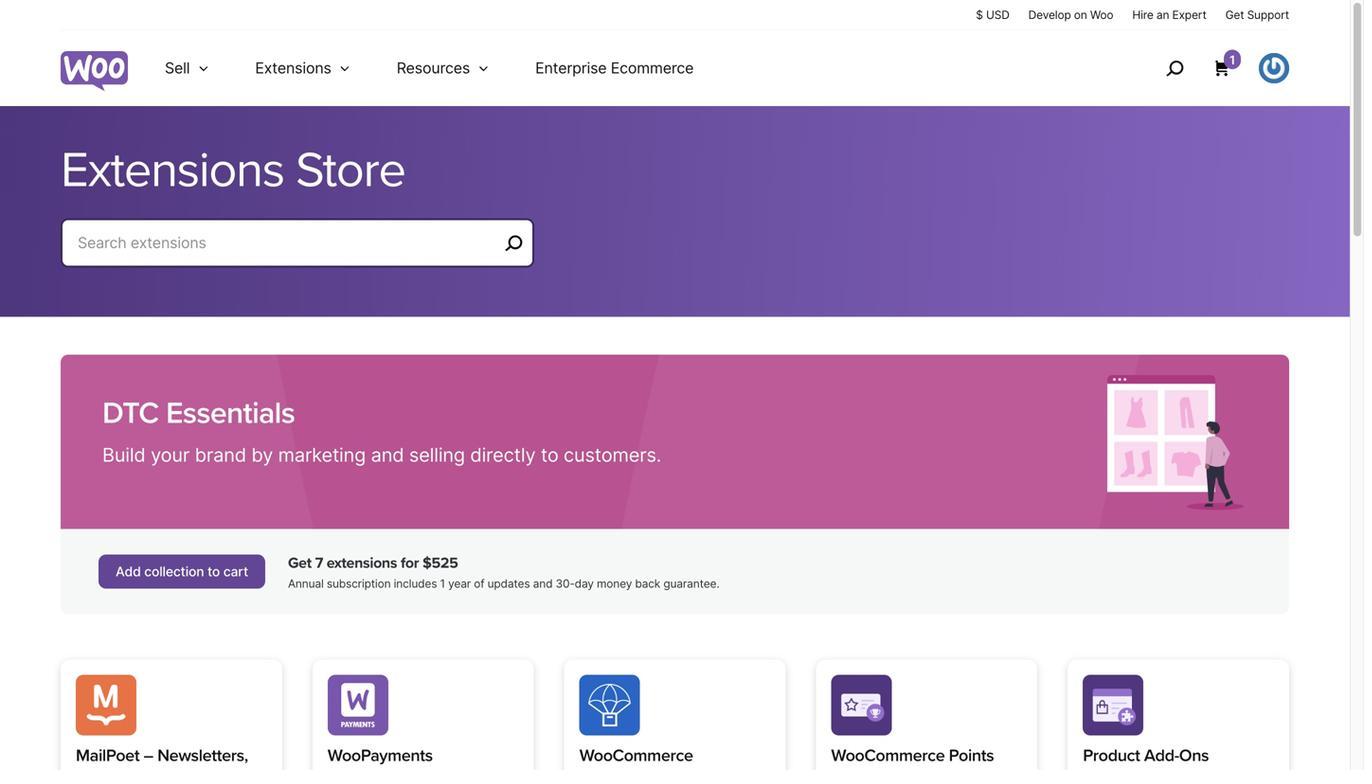 Task type: describe. For each thing, give the bounding box(es) containing it.
get for support
[[1226, 8, 1245, 22]]

ecommerce
[[611, 59, 694, 77]]

product add-ons
[[1083, 746, 1209, 766]]

support
[[1248, 8, 1290, 22]]

extensions for extensions
[[255, 59, 331, 77]]

search image
[[1160, 53, 1190, 83]]

by
[[252, 443, 273, 467]]

back
[[635, 577, 661, 591]]

resources button
[[374, 30, 513, 106]]

add
[[116, 564, 141, 580]]

guarantee.
[[664, 577, 720, 591]]

add-
[[1145, 746, 1180, 766]]

get 7 extensions for $525 annual subscription includes 1 year of updates and 30-day money back guarantee.
[[288, 554, 720, 591]]

newsletters,
[[157, 746, 248, 766]]

extensions for extensions store
[[61, 141, 284, 200]]

brand
[[195, 443, 246, 467]]

selling
[[409, 443, 465, 467]]

$ usd button
[[976, 7, 1010, 23]]

1 horizontal spatial to
[[541, 443, 559, 467]]

Search extensions search field
[[78, 230, 498, 256]]

add collection to cart
[[116, 564, 248, 580]]

cart
[[223, 564, 248, 580]]

get support link
[[1226, 7, 1290, 23]]

sell button
[[142, 30, 233, 106]]

on
[[1074, 8, 1088, 22]]

product
[[1083, 746, 1141, 766]]

develop on woo link
[[1029, 7, 1114, 23]]

subscription
[[327, 577, 391, 591]]

get support
[[1226, 8, 1290, 22]]

hire an expert link
[[1133, 7, 1207, 23]]

day
[[575, 577, 594, 591]]

annual
[[288, 577, 324, 591]]

money
[[597, 577, 632, 591]]

$ usd
[[976, 8, 1010, 22]]

1 inside get 7 extensions for $525 annual subscription includes 1 year of updates and 30-day money back guarantee.
[[440, 577, 445, 591]]

includes
[[394, 577, 437, 591]]

–
[[144, 746, 153, 766]]

updates
[[488, 577, 530, 591]]

sell
[[165, 59, 190, 77]]

7
[[315, 554, 323, 572]]

develop
[[1029, 8, 1071, 22]]

0 horizontal spatial and
[[371, 443, 404, 467]]

dtc
[[102, 395, 159, 432]]

collection
[[144, 564, 204, 580]]



Task type: locate. For each thing, give the bounding box(es) containing it.
and left the '30-'
[[533, 577, 553, 591]]

and left selling
[[371, 443, 404, 467]]

open account menu image
[[1259, 53, 1290, 83]]

get left support
[[1226, 8, 1245, 22]]

1 horizontal spatial and
[[533, 577, 553, 591]]

expert
[[1173, 8, 1207, 22]]

mailpoet
[[76, 746, 140, 766]]

usd
[[986, 8, 1010, 22]]

woocommerce inside woocommerce points
[[831, 746, 945, 766]]

woocommerce link
[[580, 743, 771, 770]]

resources
[[397, 59, 470, 77]]

build
[[102, 443, 146, 467]]

to
[[541, 443, 559, 467], [208, 564, 220, 580]]

and
[[371, 443, 404, 467], [533, 577, 553, 591]]

0 horizontal spatial 1
[[440, 577, 445, 591]]

get inside get 7 extensions for $525 annual subscription includes 1 year of updates and 30-day money back guarantee.
[[288, 554, 312, 572]]

get
[[1226, 8, 1245, 22], [288, 554, 312, 572]]

0 vertical spatial 1
[[1230, 53, 1236, 67]]

1 woocommerce from the left
[[580, 746, 693, 770]]

2 woocommerce from the left
[[831, 746, 945, 766]]

marketing
[[278, 443, 366, 467]]

essentials
[[166, 395, 295, 432]]

0 horizontal spatial get
[[288, 554, 312, 572]]

year
[[448, 577, 471, 591]]

1 inside service navigation menu element
[[1230, 53, 1236, 67]]

1 vertical spatial extensions
[[61, 141, 284, 200]]

of
[[474, 577, 485, 591]]

woopayments
[[328, 746, 433, 766]]

0 vertical spatial and
[[371, 443, 404, 467]]

0 horizontal spatial woocommerce
[[580, 746, 693, 770]]

for
[[401, 554, 419, 572]]

woocommerce points
[[831, 746, 994, 770]]

woocommerce for woocommerce "link"
[[580, 746, 693, 770]]

$
[[976, 8, 983, 22]]

customers.
[[564, 443, 662, 467]]

enterprise ecommerce
[[535, 59, 694, 77]]

extensions
[[327, 554, 397, 572]]

get for 7
[[288, 554, 312, 572]]

enterprise
[[535, 59, 607, 77]]

build your brand by marketing and selling directly to customers.
[[102, 443, 662, 467]]

mailpoet – newsletters, link
[[76, 743, 267, 770]]

1 vertical spatial get
[[288, 554, 312, 572]]

None search field
[[61, 218, 534, 290]]

points
[[949, 746, 994, 766]]

1 left open account menu image
[[1230, 53, 1236, 67]]

enterprise ecommerce link
[[513, 30, 717, 106]]

1 vertical spatial to
[[208, 564, 220, 580]]

to left cart in the bottom of the page
[[208, 564, 220, 580]]

woo
[[1091, 8, 1114, 22]]

and inside get 7 extensions for $525 annual subscription includes 1 year of updates and 30-day money back guarantee.
[[533, 577, 553, 591]]

service navigation menu element
[[1126, 37, 1290, 99]]

develop on woo
[[1029, 8, 1114, 22]]

an
[[1157, 8, 1170, 22]]

0 vertical spatial to
[[541, 443, 559, 467]]

extensions store
[[61, 141, 405, 200]]

1 horizontal spatial woocommerce
[[831, 746, 945, 766]]

1 left year
[[440, 577, 445, 591]]

1 horizontal spatial 1
[[1230, 53, 1236, 67]]

woocommerce
[[580, 746, 693, 770], [831, 746, 945, 766]]

store
[[296, 141, 405, 200]]

woocommerce points link
[[831, 743, 1023, 770]]

woocommerce for woocommerce points
[[831, 746, 945, 766]]

dtc essentials
[[102, 395, 295, 432]]

extensions
[[255, 59, 331, 77], [61, 141, 284, 200]]

0 vertical spatial extensions
[[255, 59, 331, 77]]

1 vertical spatial 1
[[440, 577, 445, 591]]

hire
[[1133, 8, 1154, 22]]

1
[[1230, 53, 1236, 67], [440, 577, 445, 591]]

extensions inside extensions button
[[255, 59, 331, 77]]

mailpoet – newsletters,
[[76, 746, 248, 770]]

30-
[[556, 577, 575, 591]]

directly
[[470, 443, 536, 467]]

hire an expert
[[1133, 8, 1207, 22]]

extensions store link
[[61, 141, 1290, 200]]

woocommerce inside "link"
[[580, 746, 693, 770]]

1 link
[[1213, 50, 1241, 78]]

add collection to cart link
[[99, 555, 265, 589]]

to right directly
[[541, 443, 559, 467]]

1 horizontal spatial get
[[1226, 8, 1245, 22]]

extensions button
[[233, 30, 374, 106]]

ons
[[1180, 746, 1209, 766]]

woopayments link
[[328, 743, 433, 769]]

$525
[[423, 554, 458, 572]]

get left 7
[[288, 554, 312, 572]]

0 vertical spatial get
[[1226, 8, 1245, 22]]

product add-ons link
[[1083, 743, 1209, 769]]

your
[[151, 443, 190, 467]]

0 horizontal spatial to
[[208, 564, 220, 580]]

1 vertical spatial and
[[533, 577, 553, 591]]



Task type: vqa. For each thing, say whether or not it's contained in the screenshot.
website's
no



